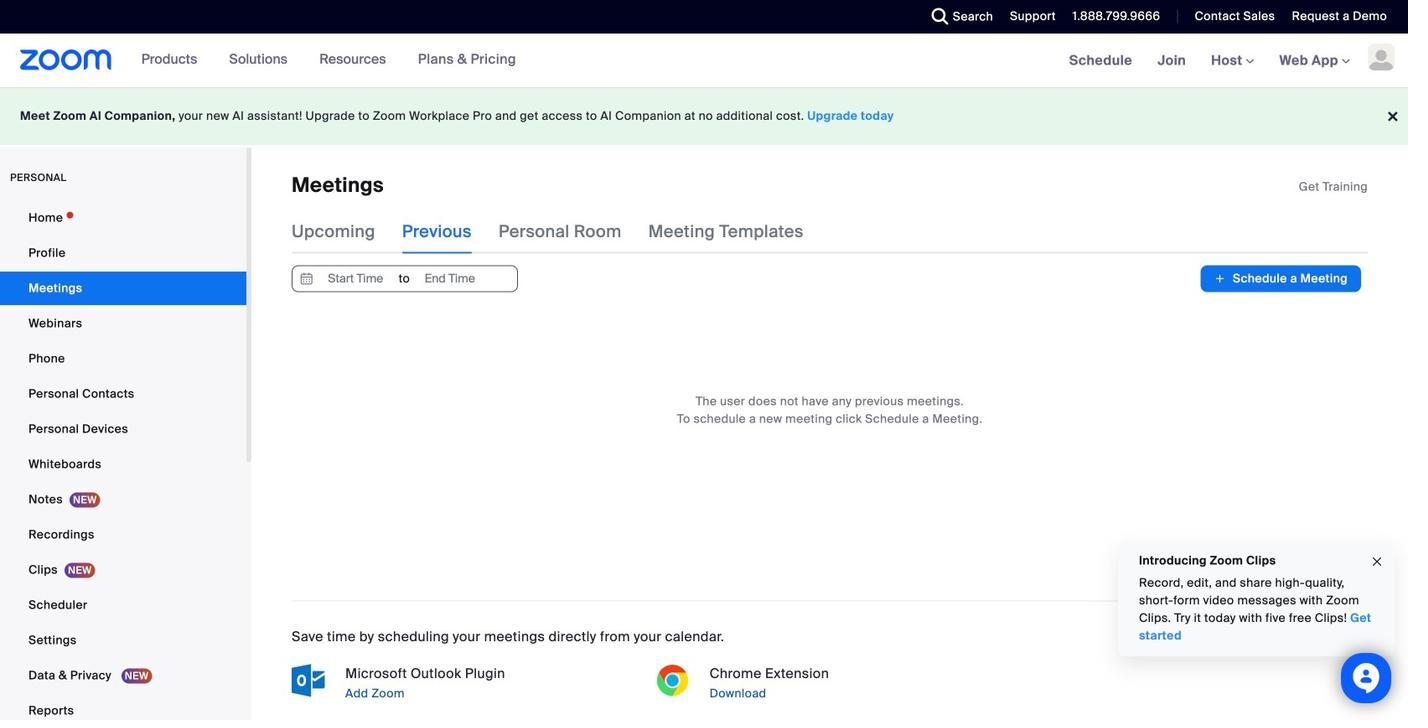 Task type: locate. For each thing, give the bounding box(es) containing it.
zoom logo image
[[20, 49, 112, 70]]

application
[[1300, 179, 1369, 195]]

Date Range Picker Start field
[[317, 266, 395, 291]]

product information navigation
[[112, 34, 529, 87]]

personal menu menu
[[0, 201, 247, 720]]

meetings navigation
[[1057, 34, 1409, 88]]

footer
[[0, 87, 1409, 145]]

banner
[[0, 34, 1409, 88]]

date image
[[297, 266, 317, 291]]



Task type: vqa. For each thing, say whether or not it's contained in the screenshot.
"&" inside PRODUCT INFORMATION navigation
no



Task type: describe. For each thing, give the bounding box(es) containing it.
Date Range Picker End field
[[411, 266, 489, 291]]

add image
[[1215, 270, 1227, 287]]

close image
[[1371, 553, 1385, 572]]

tabs of meeting tab list
[[292, 210, 831, 254]]

profile picture image
[[1369, 44, 1396, 70]]



